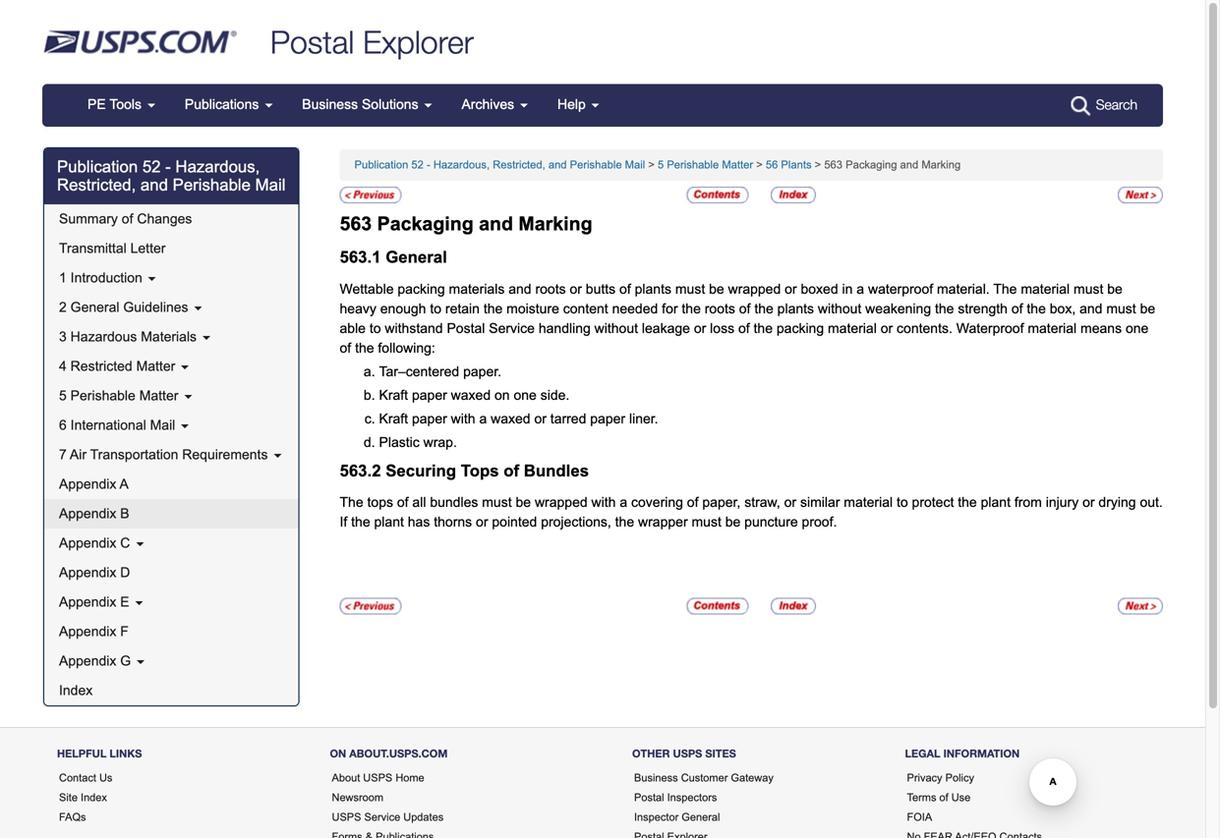Task type: vqa. For each thing, say whether or not it's contained in the screenshot.
- within the the Publication 52 - Hazardous, Restricted, and Perishable Mail
yes



Task type: describe. For each thing, give the bounding box(es) containing it.
0 horizontal spatial one
[[514, 388, 537, 403]]

link to "564 further information" image for link to index icon associated with "link to contents for "5 perishable matter"" image for first link to "562 quarantines" image from the top
[[1118, 187, 1163, 204]]

transmittal letter
[[59, 241, 166, 256]]

guidelines
[[123, 300, 188, 315]]

appendix f
[[59, 624, 129, 640]]

1 horizontal spatial 5
[[658, 159, 664, 171]]

appendix for appendix e
[[59, 595, 116, 610]]

or right the injury
[[1082, 495, 1095, 510]]

plastic wrap. link
[[379, 435, 457, 450]]

contact
[[59, 772, 96, 785]]

paper left the 'liner.'
[[590, 411, 625, 426]]

52 for publication 52 - hazardous, restricted, and perishable mail
[[142, 158, 161, 176]]

use
[[951, 792, 971, 804]]

publication for publication 52 - hazardous, restricted, and perishable mail
[[57, 158, 138, 176]]

3 > from the left
[[815, 159, 821, 171]]

- for publication 52 - hazardous, restricted, and perishable mail
[[165, 158, 171, 176]]

policy
[[945, 772, 974, 785]]

g
[[120, 654, 131, 669]]

publications button
[[170, 85, 287, 125]]

and inside publication 52 - hazardous, restricted, and perishable mail
[[141, 176, 168, 194]]

straw,
[[744, 495, 780, 510]]

appendix c
[[59, 536, 134, 551]]

appendix e
[[59, 595, 133, 610]]

0 vertical spatial 5 perishable matter link
[[658, 159, 753, 171]]

general link
[[386, 248, 447, 267]]

if
[[340, 515, 347, 530]]

7 air transportation requirements
[[59, 447, 272, 463]]

1 vertical spatial roots
[[705, 301, 735, 316]]

be up 'loss'
[[709, 281, 724, 297]]

f
[[120, 624, 129, 640]]

or left boxed
[[785, 281, 797, 297]]

index link
[[44, 676, 298, 706]]

injury
[[1046, 495, 1079, 510]]

or up puncture
[[784, 495, 796, 510]]

covering
[[631, 495, 683, 510]]

introduction
[[70, 270, 142, 286]]

0 vertical spatial to
[[430, 301, 441, 316]]

material up box,
[[1021, 281, 1070, 297]]

contact us link
[[59, 772, 112, 785]]

0 horizontal spatial usps
[[332, 812, 361, 824]]

0 horizontal spatial roots
[[535, 281, 566, 297]]

matter for 4 restricted matter
[[136, 359, 175, 374]]

must down paper,
[[692, 515, 721, 530]]

link to contents for "5 perishable matter" image for first link to "562 quarantines" image from the top
[[687, 187, 749, 204]]

1 horizontal spatial plant
[[981, 495, 1011, 510]]

legal
[[905, 748, 940, 760]]

0 horizontal spatial postal
[[270, 23, 354, 60]]

hazardous, for publication 52 - hazardous, restricted, and perishable mail > 5 perishable matter > 56 plants > 563 packaging and marking
[[433, 159, 490, 171]]

2 vertical spatial mail
[[150, 418, 175, 433]]

hazardous, for publication 52 - hazardous, restricted, and perishable mail
[[175, 158, 260, 176]]

1 link to "562 quarantines" image from the top
[[340, 187, 402, 204]]

0 horizontal spatial 5
[[59, 388, 67, 404]]

publication for publication 52 - hazardous, restricted, and perishable mail > 5 perishable matter > 56 plants > 563 packaging and marking
[[354, 159, 408, 171]]

air
[[70, 447, 87, 463]]

on about.usps.com
[[330, 748, 448, 760]]

paper up wrap.
[[412, 411, 447, 426]]

mail for publication 52 - hazardous, restricted, and perishable mail
[[255, 176, 286, 194]]

postal explorer link
[[270, 23, 474, 60]]

updates
[[403, 812, 444, 824]]

the tops of all bundles must be wrapped with a covering of paper, straw, or similar material to protect the plant from injury or drying out. if the plant has thorns or pointed projections, the wrapper must be puncture proof.
[[340, 495, 1163, 530]]

archives
[[462, 97, 518, 112]]

of right the for
[[739, 301, 751, 316]]

must up means
[[1106, 301, 1136, 316]]

search
[[1096, 97, 1137, 113]]

needed
[[612, 301, 658, 316]]

1 horizontal spatial marking
[[922, 159, 961, 171]]

appendix c link
[[44, 529, 298, 558]]

business customer gateway link
[[634, 772, 774, 785]]

kraft paper waxed on one side. link
[[379, 388, 570, 403]]

or right the thorns
[[476, 515, 488, 530]]

terms
[[907, 792, 936, 804]]

help
[[557, 97, 590, 112]]

1 horizontal spatial packaging
[[846, 159, 897, 171]]

search link
[[1061, 85, 1147, 126]]

tops
[[461, 462, 499, 480]]

appendix for appendix f
[[59, 624, 116, 640]]

appendix b link
[[44, 499, 298, 529]]

appendix d link
[[44, 558, 298, 588]]

1 introduction link
[[44, 264, 298, 293]]

tar–centered
[[379, 364, 459, 379]]

to inside the tops of all bundles must be wrapped with a covering of paper, straw, or similar material to protect the plant from injury or drying out. if the plant has thorns or pointed projections, the wrapper must be puncture proof.
[[897, 495, 908, 510]]

0 vertical spatial packing
[[398, 281, 445, 297]]

wrapped inside wettable packing materials and roots or butts of plants must be wrapped or boxed in a waterproof material. the material must be heavy enough to retain the moisture content needed for the roots of the plants without weakening the strength of the box, and must be able to withstand postal service handling without leakage or loss of the packing material or contents. waterproof material means one of the following: tar–centered paper. kraft paper waxed on one side. kraft paper with a waxed or tarred paper liner. plastic wrap.
[[728, 281, 781, 297]]

material inside the tops of all bundles must be wrapped with a covering of paper, straw, or similar material to protect the plant from injury or drying out. if the plant has thorns or pointed projections, the wrapper must be puncture proof.
[[844, 495, 893, 510]]

1 > from the left
[[648, 159, 655, 171]]

of right 'loss'
[[738, 321, 750, 336]]

1 vertical spatial waxed
[[491, 411, 530, 426]]

appendix b
[[59, 506, 129, 522]]

0 vertical spatial waxed
[[451, 388, 491, 403]]

7 air transportation requirements link
[[44, 440, 298, 470]]

legal information
[[905, 748, 1020, 760]]

of left paper,
[[687, 495, 698, 510]]

6 international mail
[[59, 418, 179, 433]]

leakage
[[642, 321, 690, 336]]

similar
[[800, 495, 840, 510]]

other
[[632, 748, 670, 760]]

wettable packing materials and roots or butts of plants must be wrapped or boxed in a waterproof material. the material must be heavy enough to retain the moisture content needed for the roots of the plants without weakening the strength of the box, and must be able to withstand postal service handling without leakage or loss of the packing material or contents. waterproof material means one of the following: link
[[340, 281, 1155, 356]]

0 vertical spatial matter
[[722, 159, 753, 171]]

publication 52 - hazardous, restricted, and perishable mail
[[57, 158, 286, 194]]

1 vertical spatial to
[[370, 321, 381, 336]]

1 vertical spatial without
[[594, 321, 638, 336]]

hazardous
[[70, 329, 137, 345]]

materials
[[141, 329, 197, 345]]

usps.com home. the profile of an eagle's head adjoining the words united states postal service are the two elements that are combined to form the corporate signature. image
[[42, 30, 237, 54]]

d
[[120, 565, 130, 581]]

wrap.
[[423, 435, 457, 450]]

waterproof
[[868, 281, 933, 297]]

0 vertical spatial index
[[59, 683, 93, 699]]

transmittal
[[59, 241, 127, 256]]

following:
[[378, 340, 435, 356]]

general for 2
[[70, 300, 119, 315]]

material down box,
[[1028, 321, 1077, 336]]

appendix g link
[[44, 647, 298, 676]]

0 vertical spatial without
[[818, 301, 861, 316]]

52 for publication 52 - hazardous, restricted, and perishable mail > 5 perishable matter > 56 plants > 563 packaging and marking
[[411, 159, 424, 171]]

general for 563.1
[[386, 248, 447, 267]]

business solutions button
[[287, 85, 447, 125]]

wettable
[[340, 281, 394, 297]]

business for business solutions
[[302, 97, 358, 112]]

kraft paper with a waxed or tarred paper liner. link
[[379, 411, 658, 426]]

bundles
[[524, 462, 589, 480]]

link to index image for second link to "562 quarantines" image from the top of the page's "link to contents for "5 perishable matter"" image
[[771, 598, 816, 615]]

0 horizontal spatial marking
[[519, 213, 592, 234]]

0 horizontal spatial a
[[479, 411, 487, 426]]

protect
[[912, 495, 954, 510]]

0 horizontal spatial publication 52 - hazardous, restricted, and perishable mail link
[[57, 153, 286, 199]]

postal explorer
[[270, 23, 474, 60]]

usps service updates link
[[332, 812, 444, 824]]

home
[[396, 772, 424, 785]]

the inside wettable packing materials and roots or butts of plants must be wrapped or boxed in a waterproof material. the material must be heavy enough to retain the moisture content needed for the roots of the plants without weakening the strength of the box, and must be able to withstand postal service handling without leakage or loss of the packing material or contents. waterproof material means one of the following: tar–centered paper. kraft paper waxed on one side. kraft paper with a waxed or tarred paper liner. plastic wrap.
[[993, 281, 1017, 297]]

2 horizontal spatial a
[[857, 281, 864, 297]]

the inside the tops of all bundles must be wrapped with a covering of paper, straw, or similar material to protect the plant from injury or drying out. if the plant has thorns or pointed projections, the wrapper must be puncture proof.
[[340, 495, 363, 510]]

7
[[59, 447, 67, 463]]

of right tops
[[504, 462, 519, 480]]

be up pointed
[[516, 495, 531, 510]]

paper,
[[702, 495, 741, 510]]

of down able
[[340, 340, 351, 356]]

6
[[59, 418, 67, 433]]

international
[[70, 418, 146, 433]]

gateway
[[731, 772, 774, 785]]

of up transmittal letter
[[122, 211, 133, 227]]

tops
[[367, 495, 393, 510]]

of up needed
[[619, 281, 631, 297]]

general inside business customer gateway postal inspectors inspector general
[[682, 812, 720, 824]]

appendix for appendix g
[[59, 654, 116, 669]]

4 restricted matter
[[59, 359, 179, 374]]

b
[[120, 506, 129, 522]]

perishable down 'help' popup button
[[570, 159, 622, 171]]

all
[[412, 495, 426, 510]]

with inside the tops of all bundles must be wrapped with a covering of paper, straw, or similar material to protect the plant from injury or drying out. if the plant has thorns or pointed projections, the wrapper must be puncture proof.
[[591, 495, 616, 510]]

0 vertical spatial one
[[1126, 321, 1149, 336]]

retain
[[445, 301, 480, 316]]

563.1
[[340, 248, 381, 267]]

appendix a link
[[44, 470, 298, 499]]

or down "weakening"
[[881, 321, 893, 336]]



Task type: locate. For each thing, give the bounding box(es) containing it.
1 vertical spatial service
[[364, 812, 400, 824]]

privacy policy terms of use foia
[[907, 772, 974, 824]]

1 vertical spatial matter
[[136, 359, 175, 374]]

1 horizontal spatial a
[[620, 495, 627, 510]]

1 link to contents for "5 perishable matter" image from the top
[[687, 187, 749, 204]]

1 vertical spatial plants
[[777, 301, 814, 316]]

2 horizontal spatial general
[[682, 812, 720, 824]]

6 appendix from the top
[[59, 624, 116, 640]]

changes
[[137, 211, 192, 227]]

pe tools button
[[73, 85, 170, 125]]

3 appendix from the top
[[59, 536, 116, 551]]

1 vertical spatial link to contents for "5 perishable matter" image
[[687, 598, 749, 615]]

appendix down appendix a
[[59, 506, 116, 522]]

1 vertical spatial link to "562 quarantines" image
[[340, 598, 402, 615]]

link to "562 quarantines" image
[[340, 187, 402, 204], [340, 598, 402, 615]]

appendix g
[[59, 654, 135, 669]]

projections,
[[541, 515, 611, 530]]

restricted, for publication 52 - hazardous, restricted, and perishable mail > 5 perishable matter > 56 plants > 563 packaging and marking
[[493, 159, 545, 171]]

packing down boxed
[[777, 321, 824, 336]]

link to "562 quarantines" image up 563.1
[[340, 187, 402, 204]]

service down newsroom
[[364, 812, 400, 824]]

1 horizontal spatial -
[[427, 159, 430, 171]]

service inside about usps home newsroom usps service updates
[[364, 812, 400, 824]]

1 horizontal spatial hazardous,
[[433, 159, 490, 171]]

postal inside wettable packing materials and roots or butts of plants must be wrapped or boxed in a waterproof material. the material must be heavy enough to retain the moisture content needed for the roots of the plants without weakening the strength of the box, and must be able to withstand postal service handling without leakage or loss of the packing material or contents. waterproof material means one of the following: tar–centered paper. kraft paper waxed on one side. kraft paper with a waxed or tarred paper liner. plastic wrap.
[[447, 321, 485, 336]]

without down needed
[[594, 321, 638, 336]]

index
[[59, 683, 93, 699], [81, 792, 107, 804]]

restricted, for publication 52 - hazardous, restricted, and perishable mail
[[57, 176, 136, 194]]

563 right plants
[[824, 159, 843, 171]]

1 horizontal spatial >
[[756, 159, 763, 171]]

with up projections,
[[591, 495, 616, 510]]

3
[[59, 329, 67, 345]]

withstand
[[385, 321, 443, 336]]

tools
[[109, 97, 142, 112]]

1 horizontal spatial postal
[[447, 321, 485, 336]]

must
[[675, 281, 705, 297], [1074, 281, 1103, 297], [1106, 301, 1136, 316], [482, 495, 512, 510], [692, 515, 721, 530]]

packaging and marking link
[[377, 213, 592, 234]]

business for business customer gateway postal inspectors inspector general
[[634, 772, 678, 785]]

packing up enough
[[398, 281, 445, 297]]

appendix up appendix b
[[59, 477, 116, 492]]

information
[[943, 748, 1020, 760]]

privacy
[[907, 772, 942, 785]]

restricted,
[[493, 159, 545, 171], [57, 176, 136, 194]]

paper down tar–centered
[[412, 388, 447, 403]]

0 vertical spatial business
[[302, 97, 358, 112]]

5 perishable matter link
[[658, 159, 753, 171], [44, 382, 298, 411]]

1 horizontal spatial mail
[[255, 176, 286, 194]]

matter left 56
[[722, 159, 753, 171]]

contents.
[[897, 321, 952, 336]]

wrapped
[[728, 281, 781, 297], [535, 495, 588, 510]]

appendix down appendix b
[[59, 536, 116, 551]]

1 vertical spatial usps
[[363, 772, 393, 785]]

0 horizontal spatial 52
[[142, 158, 161, 176]]

563 packaging and marking
[[340, 213, 592, 234]]

0 horizontal spatial wrapped
[[535, 495, 588, 510]]

must up box,
[[1074, 281, 1103, 297]]

wrapped up 'loss'
[[728, 281, 781, 297]]

1 vertical spatial index
[[81, 792, 107, 804]]

plant down "tops"
[[374, 515, 404, 530]]

publication down solutions
[[354, 159, 408, 171]]

0 horizontal spatial general
[[70, 300, 119, 315]]

without
[[818, 301, 861, 316], [594, 321, 638, 336]]

0 vertical spatial plant
[[981, 495, 1011, 510]]

matter for 5 perishable matter
[[139, 388, 178, 404]]

postal inside business customer gateway postal inspectors inspector general
[[634, 792, 664, 804]]

1 horizontal spatial to
[[430, 301, 441, 316]]

inspector general link
[[634, 812, 720, 824]]

publication 52 - hazardous, restricted, and perishable mail link up summary of changes link
[[57, 153, 286, 199]]

publication inside publication 52 - hazardous, restricted, and perishable mail
[[57, 158, 138, 176]]

usps for about
[[363, 772, 393, 785]]

0 horizontal spatial 563
[[340, 213, 372, 234]]

material right similar
[[844, 495, 893, 510]]

plants down boxed
[[777, 301, 814, 316]]

be
[[709, 281, 724, 297], [1107, 281, 1123, 297], [1140, 301, 1155, 316], [516, 495, 531, 510], [725, 515, 741, 530]]

1 vertical spatial one
[[514, 388, 537, 403]]

appendix up appendix e
[[59, 565, 116, 581]]

usps down newsroom
[[332, 812, 361, 824]]

wettable packing materials and roots or butts of plants must be wrapped or boxed in a waterproof material. the material must be heavy enough to retain the moisture content needed for the roots of the plants without weakening the strength of the box, and must be able to withstand postal service handling without leakage or loss of the packing material or contents. waterproof material means one of the following: tar–centered paper. kraft paper waxed on one side. kraft paper with a waxed or tarred paper liner. plastic wrap.
[[340, 281, 1155, 450]]

0 horizontal spatial service
[[364, 812, 400, 824]]

perishable
[[570, 159, 622, 171], [667, 159, 719, 171], [173, 176, 251, 194], [70, 388, 136, 404]]

one right means
[[1126, 321, 1149, 336]]

appendix down appendix e
[[59, 624, 116, 640]]

business customer gateway postal inspectors inspector general
[[634, 772, 774, 824]]

0 vertical spatial wrapped
[[728, 281, 781, 297]]

2 link to "564 further information" image from the top
[[1118, 598, 1163, 615]]

link to contents for "5 perishable matter" image for second link to "562 quarantines" image from the top of the page
[[687, 598, 749, 615]]

1 kraft from the top
[[379, 388, 408, 403]]

a down "kraft paper waxed on one side." link
[[479, 411, 487, 426]]

must up the for
[[675, 281, 705, 297]]

1 vertical spatial 5
[[59, 388, 67, 404]]

- for publication 52 - hazardous, restricted, and perishable mail > 5 perishable matter > 56 plants > 563 packaging and marking
[[427, 159, 430, 171]]

the
[[484, 301, 503, 316], [682, 301, 701, 316], [754, 301, 774, 316], [935, 301, 954, 316], [1027, 301, 1046, 316], [754, 321, 773, 336], [355, 340, 374, 356], [958, 495, 977, 510], [351, 515, 370, 530], [615, 515, 634, 530]]

with down "kraft paper waxed on one side." link
[[451, 411, 475, 426]]

plants up the for
[[635, 281, 671, 297]]

2 > from the left
[[756, 159, 763, 171]]

5 perishable matter link up the '7 air transportation requirements' 'link' at bottom
[[44, 382, 298, 411]]

2 kraft from the top
[[379, 411, 408, 426]]

faqs
[[59, 812, 86, 824]]

0 horizontal spatial packaging
[[377, 213, 474, 234]]

1 horizontal spatial wrapped
[[728, 281, 781, 297]]

thorns
[[434, 515, 472, 530]]

1 vertical spatial with
[[591, 495, 616, 510]]

general up enough
[[386, 248, 447, 267]]

52 inside publication 52 - hazardous, restricted, and perishable mail
[[142, 158, 161, 176]]

requirements
[[182, 447, 268, 463]]

roots
[[535, 281, 566, 297], [705, 301, 735, 316]]

index down appendix g
[[59, 683, 93, 699]]

0 vertical spatial packaging
[[846, 159, 897, 171]]

must up pointed
[[482, 495, 512, 510]]

52 up changes
[[142, 158, 161, 176]]

links
[[110, 748, 142, 760]]

563 up 563.1
[[340, 213, 372, 234]]

link to index image for "link to contents for "5 perishable matter"" image for first link to "562 quarantines" image from the top
[[771, 187, 816, 204]]

1 vertical spatial wrapped
[[535, 495, 588, 510]]

packaging
[[846, 159, 897, 171], [377, 213, 474, 234]]

2 vertical spatial general
[[682, 812, 720, 824]]

1 horizontal spatial service
[[489, 321, 535, 336]]

usps down on about.usps.com
[[363, 772, 393, 785]]

publication up summary
[[57, 158, 138, 176]]

link to contents for "5 perishable matter" image
[[687, 187, 749, 204], [687, 598, 749, 615]]

business inside business customer gateway postal inspectors inspector general
[[634, 772, 678, 785]]

waxed
[[451, 388, 491, 403], [491, 411, 530, 426]]

0 vertical spatial postal
[[270, 23, 354, 60]]

2 link to index image from the top
[[771, 598, 816, 615]]

hazardous, down publications
[[175, 158, 260, 176]]

waxed down paper.
[[451, 388, 491, 403]]

usps up business customer gateway link
[[673, 748, 702, 760]]

has
[[408, 515, 430, 530]]

inspector
[[634, 812, 679, 824]]

1 vertical spatial marking
[[519, 213, 592, 234]]

appendix for appendix a
[[59, 477, 116, 492]]

0 vertical spatial usps
[[673, 748, 702, 760]]

restricted
[[70, 359, 132, 374]]

or
[[570, 281, 582, 297], [785, 281, 797, 297], [694, 321, 706, 336], [881, 321, 893, 336], [534, 411, 547, 426], [784, 495, 796, 510], [1082, 495, 1095, 510], [476, 515, 488, 530]]

a right in
[[857, 281, 864, 297]]

0 horizontal spatial the
[[340, 495, 363, 510]]

5 appendix from the top
[[59, 595, 116, 610]]

link to "564 further information" image
[[1118, 187, 1163, 204], [1118, 598, 1163, 615]]

puncture
[[744, 515, 798, 530]]

0 horizontal spatial >
[[648, 159, 655, 171]]

5 perishable matter link left 56
[[658, 159, 753, 171]]

0 vertical spatial a
[[857, 281, 864, 297]]

be down paper,
[[725, 515, 741, 530]]

of inside privacy policy terms of use foia
[[939, 792, 948, 804]]

from
[[1014, 495, 1042, 510]]

1 vertical spatial postal
[[447, 321, 485, 336]]

to left retain at the left of the page
[[430, 301, 441, 316]]

site index link
[[59, 792, 107, 804]]

able
[[340, 321, 366, 336]]

moisture
[[506, 301, 559, 316]]

waterproof
[[956, 321, 1024, 336]]

roots up moisture
[[535, 281, 566, 297]]

1 horizontal spatial 563
[[824, 159, 843, 171]]

roots up 'loss'
[[705, 301, 735, 316]]

1 vertical spatial plant
[[374, 515, 404, 530]]

contact us site index faqs
[[59, 772, 112, 824]]

1 vertical spatial packaging
[[377, 213, 474, 234]]

general down 1 introduction
[[70, 300, 119, 315]]

business left solutions
[[302, 97, 358, 112]]

link to "564 further information" image for link to index icon associated with second link to "562 quarantines" image from the top of the page's "link to contents for "5 perishable matter"" image
[[1118, 598, 1163, 615]]

without down in
[[818, 301, 861, 316]]

of left all
[[397, 495, 409, 510]]

publication 52 - hazardous, restricted, and perishable mail link down archives dropdown button
[[354, 159, 645, 171]]

link to "562 quarantines" image down if
[[340, 598, 402, 615]]

perishable inside publication 52 - hazardous, restricted, and perishable mail
[[173, 176, 251, 194]]

be right box,
[[1140, 301, 1155, 316]]

service down moisture
[[489, 321, 535, 336]]

1 horizontal spatial one
[[1126, 321, 1149, 336]]

faqs link
[[59, 812, 86, 824]]

2 link to "562 quarantines" image from the top
[[340, 598, 402, 615]]

2 appendix from the top
[[59, 506, 116, 522]]

of left use
[[939, 792, 948, 804]]

0 vertical spatial link to index image
[[771, 187, 816, 204]]

appendix down appendix f
[[59, 654, 116, 669]]

0 vertical spatial link to contents for "5 perishable matter" image
[[687, 187, 749, 204]]

0 horizontal spatial without
[[594, 321, 638, 336]]

link to index image
[[771, 187, 816, 204], [771, 598, 816, 615]]

1 link to "564 further information" image from the top
[[1118, 187, 1163, 204]]

search image
[[1071, 96, 1091, 116]]

service inside wettable packing materials and roots or butts of plants must be wrapped or boxed in a waterproof material. the material must be heavy enough to retain the moisture content needed for the roots of the plants without weakening the strength of the box, and must be able to withstand postal service handling without leakage or loss of the packing material or contents. waterproof material means one of the following: tar–centered paper. kraft paper waxed on one side. kraft paper with a waxed or tarred paper liner. plastic wrap.
[[489, 321, 535, 336]]

4 appendix from the top
[[59, 565, 116, 581]]

waxed down on
[[491, 411, 530, 426]]

foia
[[907, 812, 932, 824]]

or left 'loss'
[[694, 321, 706, 336]]

0 vertical spatial kraft
[[379, 388, 408, 403]]

restricted, down archives dropdown button
[[493, 159, 545, 171]]

2 horizontal spatial postal
[[634, 792, 664, 804]]

summary
[[59, 211, 118, 227]]

0 vertical spatial with
[[451, 411, 475, 426]]

0 horizontal spatial plants
[[635, 281, 671, 297]]

0 horizontal spatial with
[[451, 411, 475, 426]]

drying
[[1099, 495, 1136, 510]]

kraft
[[379, 388, 408, 403], [379, 411, 408, 426]]

and
[[548, 159, 567, 171], [900, 159, 918, 171], [141, 176, 168, 194], [479, 213, 513, 234], [508, 281, 531, 297], [1080, 301, 1103, 316]]

butts
[[586, 281, 616, 297]]

business inside business solutions popup button
[[302, 97, 358, 112]]

appendix for appendix c
[[59, 536, 116, 551]]

kraft down tar–centered
[[379, 388, 408, 403]]

3 hazardous materials link
[[44, 323, 298, 352]]

2 vertical spatial postal
[[634, 792, 664, 804]]

1 horizontal spatial the
[[993, 281, 1017, 297]]

transmittal letter link
[[44, 234, 298, 264]]

perishable left 56
[[667, 159, 719, 171]]

0 vertical spatial restricted,
[[493, 159, 545, 171]]

1 horizontal spatial business
[[634, 772, 678, 785]]

of up the waterproof
[[1011, 301, 1023, 316]]

- up the 563 packaging and marking
[[427, 159, 430, 171]]

5
[[658, 159, 664, 171], [59, 388, 67, 404]]

kraft up plastic on the bottom left
[[379, 411, 408, 426]]

loss
[[710, 321, 734, 336]]

1 horizontal spatial general
[[386, 248, 447, 267]]

pe tools
[[87, 97, 145, 112]]

postal down retain at the left of the page
[[447, 321, 485, 336]]

1 horizontal spatial plants
[[777, 301, 814, 316]]

transportation
[[90, 447, 178, 463]]

the up if
[[340, 495, 363, 510]]

1 vertical spatial 5 perishable matter link
[[44, 382, 298, 411]]

restricted, up summary
[[57, 176, 136, 194]]

2 horizontal spatial usps
[[673, 748, 702, 760]]

1 appendix from the top
[[59, 477, 116, 492]]

7 appendix from the top
[[59, 654, 116, 669]]

hazardous, up the 563 packaging and marking
[[433, 159, 490, 171]]

52 down solutions
[[411, 159, 424, 171]]

about usps home link
[[332, 772, 424, 785]]

about
[[332, 772, 360, 785]]

1 horizontal spatial publication
[[354, 159, 408, 171]]

wrapped inside the tops of all bundles must be wrapped with a covering of paper, straw, or similar material to protect the plant from injury or drying out. if the plant has thorns or pointed projections, the wrapper must be puncture proof.
[[535, 495, 588, 510]]

index down contact us link
[[81, 792, 107, 804]]

business down other
[[634, 772, 678, 785]]

bundles
[[430, 495, 478, 510]]

one
[[1126, 321, 1149, 336], [514, 388, 537, 403]]

perishable up summary of changes link
[[173, 176, 251, 194]]

the
[[993, 281, 1017, 297], [340, 495, 363, 510]]

restricted, inside publication 52 - hazardous, restricted, and perishable mail
[[57, 176, 136, 194]]

securing
[[386, 462, 456, 480]]

1 vertical spatial 563
[[340, 213, 372, 234]]

1 link to index image from the top
[[771, 187, 816, 204]]

or up content
[[570, 281, 582, 297]]

help button
[[543, 85, 614, 125]]

proof.
[[802, 515, 837, 530]]

about usps home newsroom usps service updates
[[332, 772, 444, 824]]

1 horizontal spatial publication 52 - hazardous, restricted, and perishable mail link
[[354, 159, 645, 171]]

business
[[302, 97, 358, 112], [634, 772, 678, 785]]

1 vertical spatial business
[[634, 772, 678, 785]]

one right on
[[514, 388, 537, 403]]

- inside publication 52 - hazardous, restricted, and perishable mail
[[165, 158, 171, 176]]

0 vertical spatial general
[[386, 248, 447, 267]]

1 vertical spatial packing
[[777, 321, 824, 336]]

archives button
[[447, 85, 543, 125]]

index inside contact us site index faqs
[[81, 792, 107, 804]]

hazardous, inside publication 52 - hazardous, restricted, and perishable mail
[[175, 158, 260, 176]]

mail inside publication 52 - hazardous, restricted, and perishable mail
[[255, 176, 286, 194]]

4
[[59, 359, 67, 374]]

0 vertical spatial marking
[[922, 159, 961, 171]]

or down side.
[[534, 411, 547, 426]]

with inside wettable packing materials and roots or butts of plants must be wrapped or boxed in a waterproof material. the material must be heavy enough to retain the moisture content needed for the roots of the plants without weakening the strength of the box, and must be able to withstand postal service handling without leakage or loss of the packing material or contents. waterproof material means one of the following: tar–centered paper. kraft paper waxed on one side. kraft paper with a waxed or tarred paper liner. plastic wrap.
[[451, 411, 475, 426]]

0 vertical spatial link to "562 quarantines" image
[[340, 187, 402, 204]]

563.2
[[340, 462, 381, 480]]

1 vertical spatial link to index image
[[771, 598, 816, 615]]

a left covering
[[620, 495, 627, 510]]

2 link to contents for "5 perishable matter" image from the top
[[687, 598, 749, 615]]

publication
[[57, 158, 138, 176], [354, 159, 408, 171]]

1 vertical spatial link to "564 further information" image
[[1118, 598, 1163, 615]]

mail for publication 52 - hazardous, restricted, and perishable mail > 5 perishable matter > 56 plants > 563 packaging and marking
[[625, 159, 645, 171]]

usps for other
[[673, 748, 702, 760]]

mail
[[625, 159, 645, 171], [255, 176, 286, 194], [150, 418, 175, 433]]

inspectors
[[667, 792, 717, 804]]

enough
[[380, 301, 426, 316]]

0 horizontal spatial plant
[[374, 515, 404, 530]]

boxed
[[801, 281, 838, 297]]

to right able
[[370, 321, 381, 336]]

link to index image down puncture
[[771, 598, 816, 615]]

0 vertical spatial link to "564 further information" image
[[1118, 187, 1163, 204]]

terms of use link
[[907, 792, 971, 804]]

perishable down restricted
[[70, 388, 136, 404]]

matter inside 4 restricted matter link
[[136, 359, 175, 374]]

2 vertical spatial a
[[620, 495, 627, 510]]

appendix d
[[59, 565, 130, 581]]

letter
[[130, 241, 166, 256]]

1 horizontal spatial roots
[[705, 301, 735, 316]]

postal up "business solutions" at the left
[[270, 23, 354, 60]]

1 vertical spatial mail
[[255, 176, 286, 194]]

appendix for appendix b
[[59, 506, 116, 522]]

0 horizontal spatial restricted,
[[57, 176, 136, 194]]

appendix for appendix d
[[59, 565, 116, 581]]

1 horizontal spatial restricted,
[[493, 159, 545, 171]]

0 vertical spatial 5
[[658, 159, 664, 171]]

about.usps.com
[[349, 748, 448, 760]]

0 horizontal spatial packing
[[398, 281, 445, 297]]

1 horizontal spatial 5 perishable matter link
[[658, 159, 753, 171]]

materials
[[449, 281, 505, 297]]

a inside the tops of all bundles must be wrapped with a covering of paper, straw, or similar material to protect the plant from injury or drying out. if the plant has thorns or pointed projections, the wrapper must be puncture proof.
[[620, 495, 627, 510]]

6 international mail link
[[44, 411, 298, 440]]

2 vertical spatial usps
[[332, 812, 361, 824]]

packaging up general link
[[377, 213, 474, 234]]

c
[[120, 536, 130, 551]]

weakening
[[865, 301, 931, 316]]

1 horizontal spatial packing
[[777, 321, 824, 336]]

0 vertical spatial plants
[[635, 281, 671, 297]]

link to index image down plants
[[771, 187, 816, 204]]

material down in
[[828, 321, 877, 336]]

matter down 4 restricted matter link
[[139, 388, 178, 404]]

2 horizontal spatial mail
[[625, 159, 645, 171]]

0 horizontal spatial 5 perishable matter link
[[44, 382, 298, 411]]

postal up inspector at the right
[[634, 792, 664, 804]]

be up means
[[1107, 281, 1123, 297]]



